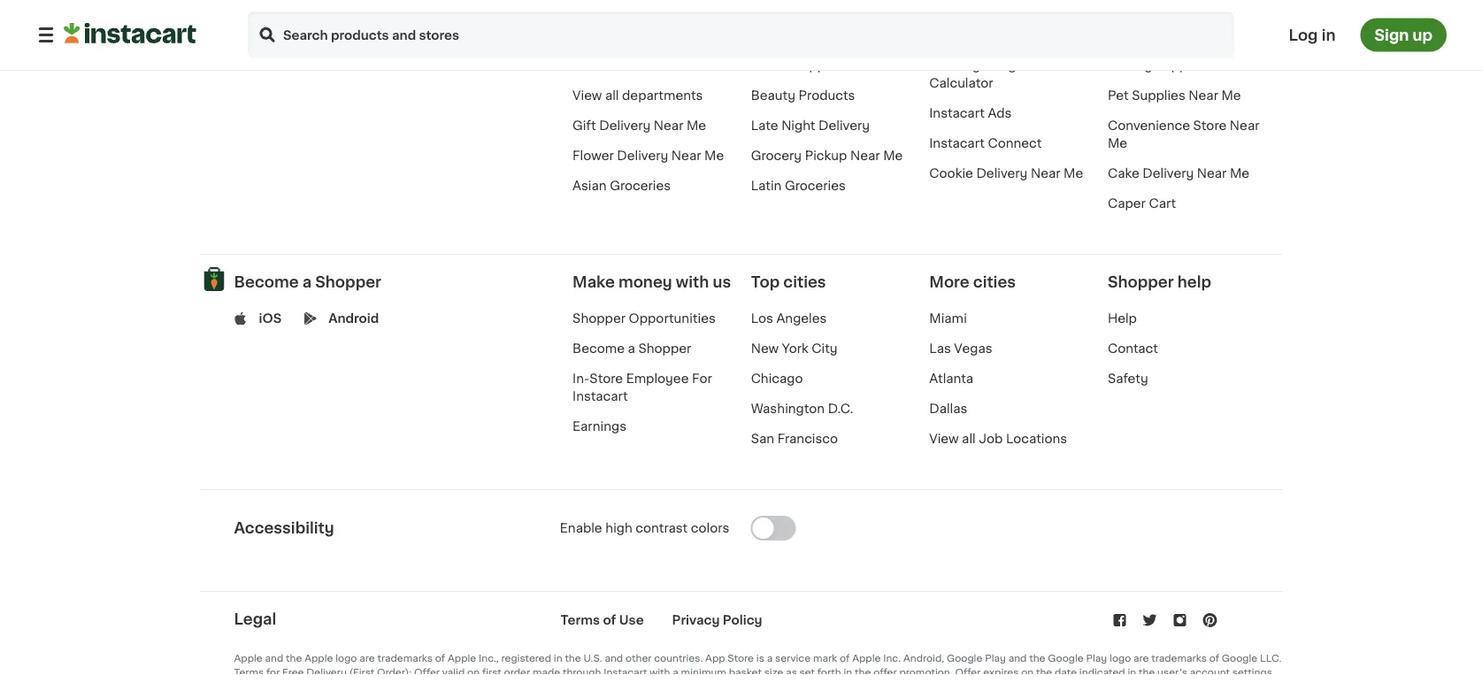 Task type: vqa. For each thing, say whether or not it's contained in the screenshot.
the $
no



Task type: describe. For each thing, give the bounding box(es) containing it.
safety link
[[1108, 372, 1149, 385]]

shopper down make
[[573, 312, 626, 325]]

view for view all job locations
[[930, 433, 959, 445]]

0 vertical spatial become
[[234, 275, 299, 290]]

san francisco link
[[751, 433, 838, 445]]

inc.,
[[479, 653, 499, 663]]

shopper up "employee"
[[639, 342, 692, 355]]

a down shopper opportunities link
[[628, 342, 635, 355]]

2 and from the left
[[605, 653, 623, 663]]

accessibility
[[234, 521, 334, 536]]

a right is
[[767, 653, 773, 663]]

2 play from the left
[[1087, 653, 1108, 663]]

shopper up android
[[315, 275, 382, 290]]

caper cart
[[1108, 197, 1176, 210]]

of up account
[[1210, 653, 1220, 663]]

asian
[[573, 179, 607, 192]]

me for grocery pickup near me
[[883, 149, 903, 162]]

service
[[775, 653, 811, 663]]

pickup
[[805, 149, 847, 162]]

instacart ads
[[930, 107, 1012, 119]]

date
[[1055, 668, 1077, 675]]

instacart connect
[[930, 137, 1042, 149]]

offer
[[874, 668, 897, 675]]

1 google from the left
[[947, 653, 983, 663]]

of up valid
[[435, 653, 445, 663]]

me for cake delivery near me
[[1230, 167, 1250, 179]]

app
[[706, 653, 725, 663]]

contact
[[1108, 342, 1159, 355]]

llc.
[[1261, 653, 1282, 663]]

washington d.c.
[[751, 403, 854, 415]]

view all departments
[[573, 89, 703, 102]]

become a shopper link
[[573, 342, 692, 355]]

store for in-
[[590, 372, 623, 385]]

washington
[[751, 403, 825, 415]]

shopper opportunities
[[573, 312, 716, 325]]

groceries for delivery
[[610, 179, 671, 192]]

office supplies
[[751, 59, 847, 71]]

2 google from the left
[[1048, 653, 1084, 663]]

3 apple from the left
[[448, 653, 476, 663]]

shopper help
[[1108, 275, 1212, 290]]

me for gift delivery near me
[[687, 119, 706, 132]]

contrast
[[636, 522, 688, 534]]

as
[[786, 668, 797, 675]]

1 logo from the left
[[336, 653, 357, 663]]

near for cookie delivery near me
[[1031, 167, 1061, 179]]

gift delivery near me link
[[573, 119, 706, 132]]

all for job
[[962, 433, 976, 445]]

francisco
[[778, 433, 838, 445]]

delivery inside apple and the apple logo are trademarks of apple inc., registered in the u.s. and other countries. app store is a service mark of apple inc. android, google play and the google play logo are trademarks of google llc. terms for free delivery (first order): offer valid on first order made through instacart with a minimum basket size as set forth in the offer promotion. offer expires on the date indicated in the user's account setting
[[307, 668, 347, 675]]

1 trademarks from the left
[[377, 653, 433, 663]]

1 on from the left
[[467, 668, 480, 675]]

high
[[606, 522, 633, 534]]

1 horizontal spatial with
[[676, 275, 709, 290]]

new york city link
[[751, 342, 838, 355]]

minimum
[[681, 668, 727, 675]]

a up "android play store logo"
[[302, 275, 312, 290]]

more cities
[[930, 275, 1016, 290]]

supplies for pet
[[1132, 89, 1186, 102]]

countries.
[[654, 653, 703, 663]]

delivery for flower delivery near me
[[617, 149, 669, 162]]

las vegas link
[[930, 342, 993, 355]]

pet supplies near me link
[[1108, 89, 1242, 102]]

a down countries.
[[673, 668, 679, 675]]

view all job locations link
[[930, 433, 1068, 445]]

through
[[563, 668, 601, 675]]

2 offer from the left
[[955, 668, 981, 675]]

delivery up the grocery pickup near me
[[819, 119, 870, 132]]

privacy policy link
[[672, 614, 763, 626]]

view for view all departments
[[573, 89, 602, 102]]

valid
[[442, 668, 465, 675]]

latin groceries
[[751, 179, 846, 192]]

grocery budget calculator
[[930, 59, 1029, 89]]

grocery for grocery budget calculator
[[930, 59, 981, 71]]

make
[[573, 275, 615, 290]]

2 on from the left
[[1022, 668, 1034, 675]]

policy
[[723, 614, 763, 626]]

colors
[[691, 522, 730, 534]]

help
[[1178, 275, 1212, 290]]

in-store employee for instacart link
[[573, 372, 712, 403]]

instacart up cookie at the right of page
[[930, 137, 985, 149]]

delivery for cake delivery near me
[[1143, 167, 1194, 179]]

instacart ads link
[[930, 107, 1012, 119]]

1 are from the left
[[360, 653, 375, 663]]

convenience store near me link
[[1108, 119, 1260, 149]]

d.c.
[[828, 403, 854, 415]]

registered
[[501, 653, 551, 663]]

dallas link
[[930, 403, 968, 415]]

beauty supplies near me
[[1108, 59, 1265, 71]]

las vegas
[[930, 342, 993, 355]]

shopper up the help
[[1108, 275, 1174, 290]]

office supplies link
[[751, 59, 847, 71]]

more
[[930, 275, 970, 290]]

1 apple from the left
[[234, 653, 263, 663]]

me for cookie delivery near me
[[1064, 167, 1084, 179]]

ios app store logo image
[[234, 312, 247, 325]]

made
[[533, 668, 560, 675]]

in up made
[[554, 653, 563, 663]]

inc.
[[884, 653, 901, 663]]

us
[[713, 275, 731, 290]]

dallas
[[930, 403, 968, 415]]

baked goods link
[[573, 59, 657, 71]]

earnings link
[[573, 420, 627, 433]]

other
[[626, 653, 652, 663]]

new
[[751, 342, 779, 355]]

cities for more cities
[[974, 275, 1016, 290]]

instacart inside the in-store employee for instacart
[[573, 390, 628, 403]]

forth
[[818, 668, 842, 675]]

beauty for beauty supplies near me
[[1108, 59, 1153, 71]]

me for convenience store near me
[[1108, 137, 1128, 149]]

delivery for cookie delivery near me
[[977, 167, 1028, 179]]

mark
[[813, 653, 838, 663]]

enable
[[560, 522, 603, 534]]

delivery for gift delivery near me
[[600, 119, 651, 132]]

pet
[[1108, 89, 1129, 102]]

legal
[[234, 612, 276, 627]]

near for flower delivery near me
[[672, 149, 701, 162]]

store inside apple and the apple logo are trademarks of apple inc., registered in the u.s. and other countries. app store is a service mark of apple inc. android, google play and the google play logo are trademarks of google llc. terms for free delivery (first order): offer valid on first order made through instacart with a minimum basket size as set forth in the offer promotion. offer expires on the date indicated in the user's account setting
[[728, 653, 754, 663]]

cookie delivery near me
[[930, 167, 1084, 179]]

goods
[[615, 59, 657, 71]]

convenience
[[1108, 119, 1190, 132]]

1 play from the left
[[985, 653, 1006, 663]]

log in
[[1289, 27, 1336, 42]]

los
[[751, 312, 774, 325]]

office
[[751, 59, 790, 71]]

near for convenience store near me
[[1230, 119, 1260, 132]]

3 and from the left
[[1009, 653, 1027, 663]]

all for departments
[[605, 89, 619, 102]]

cart
[[1149, 197, 1176, 210]]

(first
[[349, 668, 375, 675]]

instacart shopper app logo image
[[200, 264, 229, 294]]

1 horizontal spatial become
[[573, 342, 625, 355]]

2 logo from the left
[[1110, 653, 1132, 663]]

order):
[[377, 668, 412, 675]]



Task type: locate. For each thing, give the bounding box(es) containing it.
shopper
[[315, 275, 382, 290], [1108, 275, 1174, 290], [573, 312, 626, 325], [639, 342, 692, 355]]

with down countries.
[[650, 668, 670, 675]]

me inside the convenience store near me
[[1108, 137, 1128, 149]]

beauty
[[1108, 59, 1153, 71], [751, 89, 796, 102]]

york
[[782, 342, 809, 355]]

cities right more
[[974, 275, 1016, 290]]

cities up 'angeles'
[[784, 275, 826, 290]]

2 apple from the left
[[305, 653, 333, 663]]

4 apple from the left
[[853, 653, 881, 663]]

promotion.
[[900, 668, 953, 675]]

near inside the convenience store near me
[[1230, 119, 1260, 132]]

0 horizontal spatial play
[[985, 653, 1006, 663]]

1 vertical spatial terms
[[234, 668, 264, 675]]

with inside apple and the apple logo are trademarks of apple inc., registered in the u.s. and other countries. app store is a service mark of apple inc. android, google play and the google play logo are trademarks of google llc. terms for free delivery (first order): offer valid on first order made through instacart with a minimum basket size as set forth in the offer promotion. offer expires on the date indicated in the user's account setting
[[650, 668, 670, 675]]

delivery up cart at the top right of the page
[[1143, 167, 1194, 179]]

near down departments
[[654, 119, 684, 132]]

0 horizontal spatial grocery
[[751, 149, 802, 162]]

0 horizontal spatial on
[[467, 668, 480, 675]]

2 are from the left
[[1134, 653, 1149, 663]]

grocery pickup near me
[[751, 149, 903, 162]]

log
[[1289, 27, 1318, 42]]

0 horizontal spatial google
[[947, 653, 983, 663]]

0 vertical spatial grocery
[[930, 59, 981, 71]]

flower delivery near me
[[573, 149, 724, 162]]

2 horizontal spatial google
[[1222, 653, 1258, 663]]

become up in-
[[573, 342, 625, 355]]

1 horizontal spatial logo
[[1110, 653, 1132, 663]]

of left use
[[603, 614, 616, 626]]

terms left for
[[234, 668, 264, 675]]

offer left valid
[[414, 668, 440, 675]]

0 horizontal spatial groceries
[[610, 179, 671, 192]]

in right "indicated"
[[1128, 668, 1137, 675]]

in right the forth
[[844, 668, 853, 675]]

gift
[[573, 119, 596, 132]]

sign
[[1375, 27, 1409, 42]]

groceries for pickup
[[785, 179, 846, 192]]

account
[[1190, 668, 1230, 675]]

0 vertical spatial all
[[605, 89, 619, 102]]

view all job locations
[[930, 433, 1068, 445]]

are up (first
[[360, 653, 375, 663]]

near down convenience store near me link
[[1197, 167, 1227, 179]]

for
[[266, 668, 280, 675]]

las
[[930, 342, 951, 355]]

caper cart link
[[1108, 197, 1176, 210]]

in right log
[[1322, 27, 1336, 42]]

0 vertical spatial beauty
[[1108, 59, 1153, 71]]

baked
[[573, 59, 612, 71]]

supplies up convenience
[[1132, 89, 1186, 102]]

1 vertical spatial store
[[590, 372, 623, 385]]

0 horizontal spatial become
[[234, 275, 299, 290]]

near down pet supplies near me
[[1230, 119, 1260, 132]]

cookie
[[930, 167, 974, 179]]

3 google from the left
[[1222, 653, 1258, 663]]

flower delivery near me link
[[573, 149, 724, 162]]

grocery for grocery pickup near me
[[751, 149, 802, 162]]

view down the dallas link
[[930, 433, 959, 445]]

offer left "expires"
[[955, 668, 981, 675]]

convenience store near me
[[1108, 119, 1260, 149]]

1 horizontal spatial are
[[1134, 653, 1149, 663]]

become up ios link
[[234, 275, 299, 290]]

instacart down the other
[[604, 668, 647, 675]]

1 horizontal spatial terms
[[561, 614, 600, 626]]

for
[[692, 372, 712, 385]]

0 vertical spatial with
[[676, 275, 709, 290]]

1 horizontal spatial grocery
[[930, 59, 981, 71]]

0 horizontal spatial store
[[590, 372, 623, 385]]

up
[[1413, 27, 1433, 42]]

instacart home image
[[64, 23, 197, 44]]

flower
[[573, 149, 614, 162]]

order
[[504, 668, 530, 675]]

view all departments link
[[573, 89, 703, 102]]

store inside the in-store employee for instacart
[[590, 372, 623, 385]]

privacy policy
[[672, 614, 763, 626]]

1 horizontal spatial store
[[728, 653, 754, 663]]

0 horizontal spatial terms
[[234, 668, 264, 675]]

in inside button
[[1322, 27, 1336, 42]]

near down connect
[[1031, 167, 1061, 179]]

0 horizontal spatial view
[[573, 89, 602, 102]]

play up "expires"
[[985, 653, 1006, 663]]

washington d.c. link
[[751, 403, 854, 415]]

become a shopper up "android play store logo"
[[234, 275, 382, 290]]

basket
[[729, 668, 762, 675]]

cake
[[1108, 167, 1140, 179]]

0 horizontal spatial cities
[[784, 275, 826, 290]]

supplies for beauty
[[1156, 59, 1209, 71]]

instagram image
[[1172, 611, 1189, 629]]

user's
[[1158, 668, 1188, 675]]

caper
[[1108, 197, 1146, 210]]

cake delivery near me link
[[1108, 167, 1250, 179]]

facebook image
[[1111, 611, 1129, 629]]

is
[[757, 653, 765, 663]]

beauty for beauty products
[[751, 89, 796, 102]]

1 vertical spatial become a shopper
[[573, 342, 692, 355]]

in-store employee for instacart
[[573, 372, 712, 403]]

late
[[751, 119, 779, 132]]

1 cities from the left
[[784, 275, 826, 290]]

and up for
[[265, 653, 284, 663]]

safety
[[1108, 372, 1149, 385]]

city
[[812, 342, 838, 355]]

gift delivery near me
[[573, 119, 706, 132]]

job
[[979, 433, 1003, 445]]

1 and from the left
[[265, 653, 284, 663]]

contact link
[[1108, 342, 1159, 355]]

with left us
[[676, 275, 709, 290]]

logo up (first
[[336, 653, 357, 663]]

1 horizontal spatial on
[[1022, 668, 1034, 675]]

0 horizontal spatial with
[[650, 668, 670, 675]]

play up "indicated"
[[1087, 653, 1108, 663]]

terms up u.s.
[[561, 614, 600, 626]]

and up "expires"
[[1009, 653, 1027, 663]]

groceries
[[610, 179, 671, 192], [785, 179, 846, 192]]

android link
[[329, 310, 379, 327]]

supplies
[[794, 59, 847, 71], [1156, 59, 1209, 71], [1132, 89, 1186, 102]]

1 vertical spatial view
[[930, 433, 959, 445]]

beauty products link
[[751, 89, 855, 102]]

asian groceries link
[[573, 179, 671, 192]]

near for cake delivery near me
[[1197, 167, 1227, 179]]

vegas
[[954, 342, 993, 355]]

log in button
[[1284, 18, 1341, 52]]

near for pet supplies near me
[[1189, 89, 1219, 102]]

0 horizontal spatial beauty
[[751, 89, 796, 102]]

near down the 'beauty supplies near me'
[[1189, 89, 1219, 102]]

near right pickup
[[851, 149, 880, 162]]

android play store logo image
[[304, 312, 317, 325]]

instacart connect link
[[930, 137, 1042, 149]]

san
[[751, 433, 775, 445]]

near
[[1213, 59, 1242, 71], [1189, 89, 1219, 102], [654, 119, 684, 132], [1230, 119, 1260, 132], [672, 149, 701, 162], [851, 149, 880, 162], [1031, 167, 1061, 179], [1197, 167, 1227, 179]]

me for flower delivery near me
[[705, 149, 724, 162]]

beauty down office
[[751, 89, 796, 102]]

1 groceries from the left
[[610, 179, 671, 192]]

pet supplies near me
[[1108, 89, 1242, 102]]

a
[[302, 275, 312, 290], [628, 342, 635, 355], [767, 653, 773, 663], [673, 668, 679, 675]]

1 vertical spatial with
[[650, 668, 670, 675]]

me for pet supplies near me
[[1222, 89, 1242, 102]]

supplies up products
[[794, 59, 847, 71]]

store
[[1194, 119, 1227, 132], [590, 372, 623, 385], [728, 653, 754, 663]]

1 horizontal spatial view
[[930, 433, 959, 445]]

on right "expires"
[[1022, 668, 1034, 675]]

0 vertical spatial store
[[1194, 119, 1227, 132]]

store inside the convenience store near me
[[1194, 119, 1227, 132]]

offer
[[414, 668, 440, 675], [955, 668, 981, 675]]

0 vertical spatial terms
[[561, 614, 600, 626]]

0 horizontal spatial logo
[[336, 653, 357, 663]]

instacart inside apple and the apple logo are trademarks of apple inc., registered in the u.s. and other countries. app store is a service mark of apple inc. android, google play and the google play logo are trademarks of google llc. terms for free delivery (first order): offer valid on first order made through instacart with a minimum basket size as set forth in the offer promotion. offer expires on the date indicated in the user's account setting
[[604, 668, 647, 675]]

near up pet supplies near me link
[[1213, 59, 1242, 71]]

logo up "indicated"
[[1110, 653, 1132, 663]]

Search field
[[246, 10, 1236, 60]]

ads
[[988, 107, 1012, 119]]

opportunities
[[629, 312, 716, 325]]

None search field
[[246, 10, 1236, 60]]

atlanta
[[930, 372, 974, 385]]

1 vertical spatial beauty
[[751, 89, 796, 102]]

all left job
[[962, 433, 976, 445]]

me
[[1245, 59, 1265, 71], [1222, 89, 1242, 102], [687, 119, 706, 132], [1108, 137, 1128, 149], [705, 149, 724, 162], [883, 149, 903, 162], [1064, 167, 1084, 179], [1230, 167, 1250, 179]]

me for beauty supplies near me
[[1245, 59, 1265, 71]]

1 offer from the left
[[414, 668, 440, 675]]

terms of use link
[[561, 614, 644, 626]]

0 horizontal spatial and
[[265, 653, 284, 663]]

1 horizontal spatial and
[[605, 653, 623, 663]]

near for gift delivery near me
[[654, 119, 684, 132]]

supplies for office
[[794, 59, 847, 71]]

terms inside apple and the apple logo are trademarks of apple inc., registered in the u.s. and other countries. app store is a service mark of apple inc. android, google play and the google play logo are trademarks of google llc. terms for free delivery (first order): offer valid on first order made through instacart with a minimum basket size as set forth in the offer promotion. offer expires on the date indicated in the user's account setting
[[234, 668, 264, 675]]

near down gift delivery near me link
[[672, 149, 701, 162]]

sign up button
[[1361, 18, 1447, 52]]

google up "promotion."
[[947, 653, 983, 663]]

become a shopper
[[234, 275, 382, 290], [573, 342, 692, 355]]

google up 'date'
[[1048, 653, 1084, 663]]

trademarks up order):
[[377, 653, 433, 663]]

0 vertical spatial become a shopper
[[234, 275, 382, 290]]

use
[[619, 614, 644, 626]]

0 horizontal spatial trademarks
[[377, 653, 433, 663]]

indicated
[[1080, 668, 1126, 675]]

google left llc.
[[1222, 653, 1258, 663]]

0 horizontal spatial all
[[605, 89, 619, 102]]

2 groceries from the left
[[785, 179, 846, 192]]

2 horizontal spatial store
[[1194, 119, 1227, 132]]

0 horizontal spatial become a shopper
[[234, 275, 382, 290]]

instacart down calculator
[[930, 107, 985, 119]]

of right mark
[[840, 653, 850, 663]]

make money with us
[[573, 275, 731, 290]]

groceries down pickup
[[785, 179, 846, 192]]

2 trademarks from the left
[[1152, 653, 1207, 663]]

terms of use
[[561, 614, 644, 626]]

budget
[[984, 59, 1029, 71]]

near for beauty supplies near me
[[1213, 59, 1242, 71]]

1 horizontal spatial beauty
[[1108, 59, 1153, 71]]

earnings
[[573, 420, 627, 433]]

store up basket
[[728, 653, 754, 663]]

1 vertical spatial all
[[962, 433, 976, 445]]

on left 'first'
[[467, 668, 480, 675]]

open main menu image
[[35, 24, 57, 46]]

are down "twitter" image
[[1134, 653, 1149, 663]]

supplies up pet supplies near me link
[[1156, 59, 1209, 71]]

and right u.s.
[[605, 653, 623, 663]]

store for convenience
[[1194, 119, 1227, 132]]

1 horizontal spatial play
[[1087, 653, 1108, 663]]

1 vertical spatial become
[[573, 342, 625, 355]]

connect
[[988, 137, 1042, 149]]

late night delivery
[[751, 119, 870, 132]]

grocery up calculator
[[930, 59, 981, 71]]

groceries down flower delivery near me
[[610, 179, 671, 192]]

pinterest image
[[1202, 611, 1219, 629]]

grocery pickup near me link
[[751, 149, 903, 162]]

delivery down gift delivery near me
[[617, 149, 669, 162]]

beauty up pet
[[1108, 59, 1153, 71]]

top cities
[[751, 275, 826, 290]]

1 horizontal spatial cities
[[974, 275, 1016, 290]]

miami
[[930, 312, 967, 325]]

2 cities from the left
[[974, 275, 1016, 290]]

near for grocery pickup near me
[[851, 149, 880, 162]]

delivery down view all departments
[[600, 119, 651, 132]]

late night delivery link
[[751, 119, 870, 132]]

1 horizontal spatial groceries
[[785, 179, 846, 192]]

of
[[603, 614, 616, 626], [435, 653, 445, 663], [840, 653, 850, 663], [1210, 653, 1220, 663]]

grocery up latin
[[751, 149, 802, 162]]

2 vertical spatial store
[[728, 653, 754, 663]]

0 vertical spatial view
[[573, 89, 602, 102]]

delivery down connect
[[977, 167, 1028, 179]]

u.s.
[[584, 653, 602, 663]]

instacart down in-
[[573, 390, 628, 403]]

0 horizontal spatial are
[[360, 653, 375, 663]]

trademarks up user's
[[1152, 653, 1207, 663]]

ios link
[[259, 310, 282, 327]]

cities for top cities
[[784, 275, 826, 290]]

1 horizontal spatial offer
[[955, 668, 981, 675]]

1 horizontal spatial trademarks
[[1152, 653, 1207, 663]]

1 horizontal spatial all
[[962, 433, 976, 445]]

twitter image
[[1142, 611, 1159, 629]]

help
[[1108, 312, 1137, 325]]

grocery inside grocery budget calculator
[[930, 59, 981, 71]]

in-
[[573, 372, 590, 385]]

0 horizontal spatial offer
[[414, 668, 440, 675]]

store down pet supplies near me
[[1194, 119, 1227, 132]]

2 horizontal spatial and
[[1009, 653, 1027, 663]]

1 horizontal spatial google
[[1048, 653, 1084, 663]]

view up gift
[[573, 89, 602, 102]]

become a shopper down shopper opportunities link
[[573, 342, 692, 355]]

1 vertical spatial grocery
[[751, 149, 802, 162]]

in
[[1322, 27, 1336, 42], [554, 653, 563, 663], [844, 668, 853, 675], [1128, 668, 1137, 675]]

1 horizontal spatial become a shopper
[[573, 342, 692, 355]]

store down the become a shopper link
[[590, 372, 623, 385]]

delivery right free
[[307, 668, 347, 675]]

all down baked goods
[[605, 89, 619, 102]]



